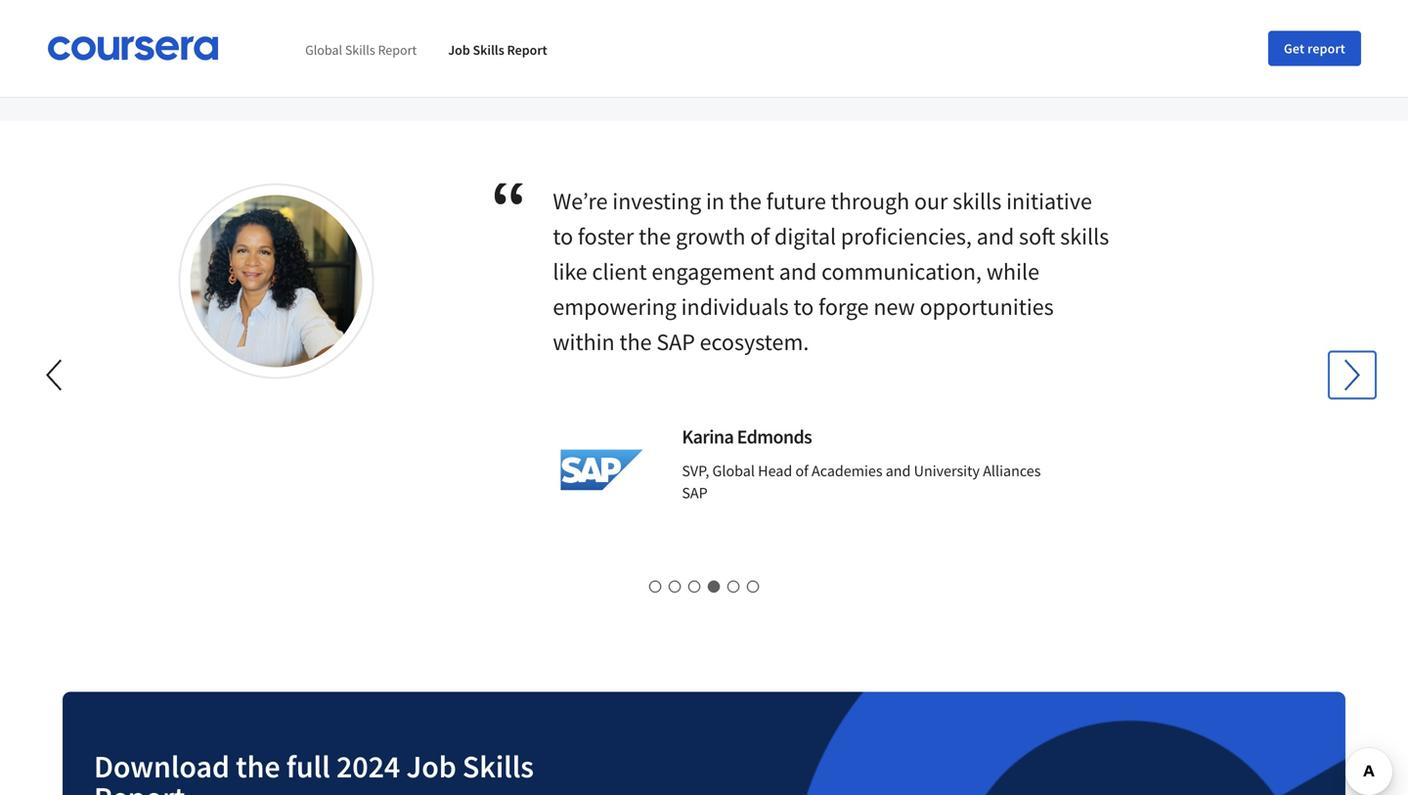 Task type: describe. For each thing, give the bounding box(es) containing it.
sap inside we're investing in the future through our skills initiative to foster the growth of digital proficiencies, and soft skills like client engagement and communication, while empowering individuals to forge new opportunities within the sap ecosystem.
[[657, 327, 695, 357]]

and inside svp, global head of academies and university alliances sap
[[886, 461, 911, 481]]

within
[[553, 327, 615, 357]]

global skills report
[[305, 41, 417, 59]]

client
[[592, 257, 647, 286]]

empowering
[[553, 292, 677, 322]]

the down 'investing'
[[639, 222, 671, 251]]

digital
[[775, 222, 836, 251]]

global inside svp, global head of academies and university alliances sap
[[713, 461, 755, 481]]

skills inside download the full 2024 job skills report
[[463, 747, 534, 786]]

individuals
[[681, 292, 789, 322]]

go to next slide image
[[1329, 352, 1376, 399]]

0 vertical spatial job
[[448, 41, 470, 59]]

global skills report link
[[305, 41, 417, 59]]

of inside we're investing in the future through our skills initiative to foster the growth of digital proficiencies, and soft skills like client engagement and communication, while empowering individuals to forge new opportunities within the sap ecosystem.
[[750, 222, 770, 251]]

through
[[831, 187, 910, 216]]

svp, global head of academies and university alliances sap
[[682, 461, 1041, 503]]

future
[[767, 187, 826, 216]]

new
[[874, 292, 915, 322]]

the down empowering
[[620, 327, 652, 357]]

report inside download the full 2024 job skills report
[[94, 778, 185, 795]]

download the full 2024 job skills report
[[94, 747, 534, 795]]

sap inside svp, global head of academies and university alliances sap
[[682, 483, 708, 503]]

karina montilla edmonds image
[[190, 195, 363, 381]]

edmonds
[[737, 425, 812, 449]]

growth
[[676, 222, 746, 251]]

get report button
[[1269, 31, 1362, 66]]

like
[[553, 257, 588, 286]]

skills for global
[[345, 41, 375, 59]]

our
[[915, 187, 948, 216]]

we're investing in the future through our skills initiative to foster the growth of digital proficiencies, and soft skills like client engagement and communication, while empowering individuals to forge new opportunities within the sap ecosystem.
[[553, 187, 1110, 357]]

university
[[914, 461, 980, 481]]

we're
[[553, 187, 608, 216]]

0 vertical spatial to
[[553, 222, 573, 251]]

report for job skills report
[[507, 41, 547, 59]]

job skills report link
[[448, 41, 547, 59]]

get report
[[1284, 40, 1346, 57]]

proficiencies,
[[841, 222, 972, 251]]

full
[[286, 747, 330, 786]]

of inside svp, global head of academies and university alliances sap
[[796, 461, 809, 481]]



Task type: locate. For each thing, give the bounding box(es) containing it.
and down the digital
[[779, 257, 817, 286]]

coursera logo image
[[47, 36, 219, 61]]

job inside download the full 2024 job skills report
[[406, 747, 456, 786]]

of left the digital
[[750, 222, 770, 251]]

1 horizontal spatial of
[[796, 461, 809, 481]]

0 horizontal spatial global
[[305, 41, 342, 59]]

forge
[[819, 292, 869, 322]]

head
[[758, 461, 793, 481]]

the right in
[[730, 187, 762, 216]]

download
[[94, 747, 230, 786]]

skills
[[953, 187, 1002, 216], [1060, 222, 1110, 251]]

alliances
[[983, 461, 1041, 481]]

1 horizontal spatial to
[[794, 292, 814, 322]]

0 vertical spatial sap
[[657, 327, 695, 357]]

2 horizontal spatial and
[[977, 222, 1015, 251]]

svp,
[[682, 461, 710, 481]]

sap logo small image
[[553, 422, 651, 518]]

in
[[706, 187, 725, 216]]

job skills report
[[448, 41, 547, 59]]

sap down svp,
[[682, 483, 708, 503]]

to left forge
[[794, 292, 814, 322]]

1 horizontal spatial and
[[886, 461, 911, 481]]

0 vertical spatial global
[[305, 41, 342, 59]]

0 horizontal spatial report
[[94, 778, 185, 795]]

2 horizontal spatial report
[[507, 41, 547, 59]]

skills right soft in the right of the page
[[1060, 222, 1110, 251]]

0 horizontal spatial of
[[750, 222, 770, 251]]

skills for job
[[473, 41, 504, 59]]

1 vertical spatial skills
[[1060, 222, 1110, 251]]

karina
[[682, 425, 734, 449]]

sap
[[657, 327, 695, 357], [682, 483, 708, 503]]

report for global skills report
[[378, 41, 417, 59]]

while
[[987, 257, 1040, 286]]

the inside download the full 2024 job skills report
[[236, 747, 280, 786]]

the
[[730, 187, 762, 216], [639, 222, 671, 251], [620, 327, 652, 357], [236, 747, 280, 786]]

ecosystem.
[[700, 327, 809, 357]]

soft
[[1019, 222, 1056, 251]]

and up while at the top
[[977, 222, 1015, 251]]

2024
[[336, 747, 400, 786]]

to
[[553, 222, 573, 251], [794, 292, 814, 322]]

academies
[[812, 461, 883, 481]]

opportunities
[[920, 292, 1054, 322]]

1 vertical spatial sap
[[682, 483, 708, 503]]

0 horizontal spatial and
[[779, 257, 817, 286]]

sap down individuals
[[657, 327, 695, 357]]

the left 'full'
[[236, 747, 280, 786]]

karina edmonds
[[682, 425, 812, 449]]

investing
[[613, 187, 702, 216]]

go to previous slide image
[[32, 352, 79, 399]]

0 vertical spatial of
[[750, 222, 770, 251]]

1 vertical spatial and
[[779, 257, 817, 286]]

of right head
[[796, 461, 809, 481]]

and
[[977, 222, 1015, 251], [779, 257, 817, 286], [886, 461, 911, 481]]

1 horizontal spatial skills
[[1060, 222, 1110, 251]]

1 vertical spatial global
[[713, 461, 755, 481]]

0 horizontal spatial skills
[[953, 187, 1002, 216]]

engagement
[[652, 257, 775, 286]]

0 vertical spatial and
[[977, 222, 1015, 251]]

2 vertical spatial and
[[886, 461, 911, 481]]

go to previous slide image
[[46, 360, 62, 391]]

1 vertical spatial job
[[406, 747, 456, 786]]

0 vertical spatial skills
[[953, 187, 1002, 216]]

communication,
[[822, 257, 982, 286]]

and left university
[[886, 461, 911, 481]]

foster
[[578, 222, 634, 251]]

to up like
[[553, 222, 573, 251]]

download the full 2024 job skills report link
[[55, 684, 1354, 795]]

initiative
[[1007, 187, 1092, 216]]

of
[[750, 222, 770, 251], [796, 461, 809, 481]]

skills
[[345, 41, 375, 59], [473, 41, 504, 59], [463, 747, 534, 786]]

report
[[378, 41, 417, 59], [507, 41, 547, 59], [94, 778, 185, 795]]

1 vertical spatial of
[[796, 461, 809, 481]]

1 horizontal spatial global
[[713, 461, 755, 481]]

job
[[448, 41, 470, 59], [406, 747, 456, 786]]

1 horizontal spatial report
[[378, 41, 417, 59]]

1 vertical spatial to
[[794, 292, 814, 322]]

skills right our
[[953, 187, 1002, 216]]

slides element
[[63, 577, 1346, 596]]

global
[[305, 41, 342, 59], [713, 461, 755, 481]]

get
[[1284, 40, 1305, 57]]

0 horizontal spatial to
[[553, 222, 573, 251]]

report
[[1308, 40, 1346, 57]]



Task type: vqa. For each thing, say whether or not it's contained in the screenshot.
for
no



